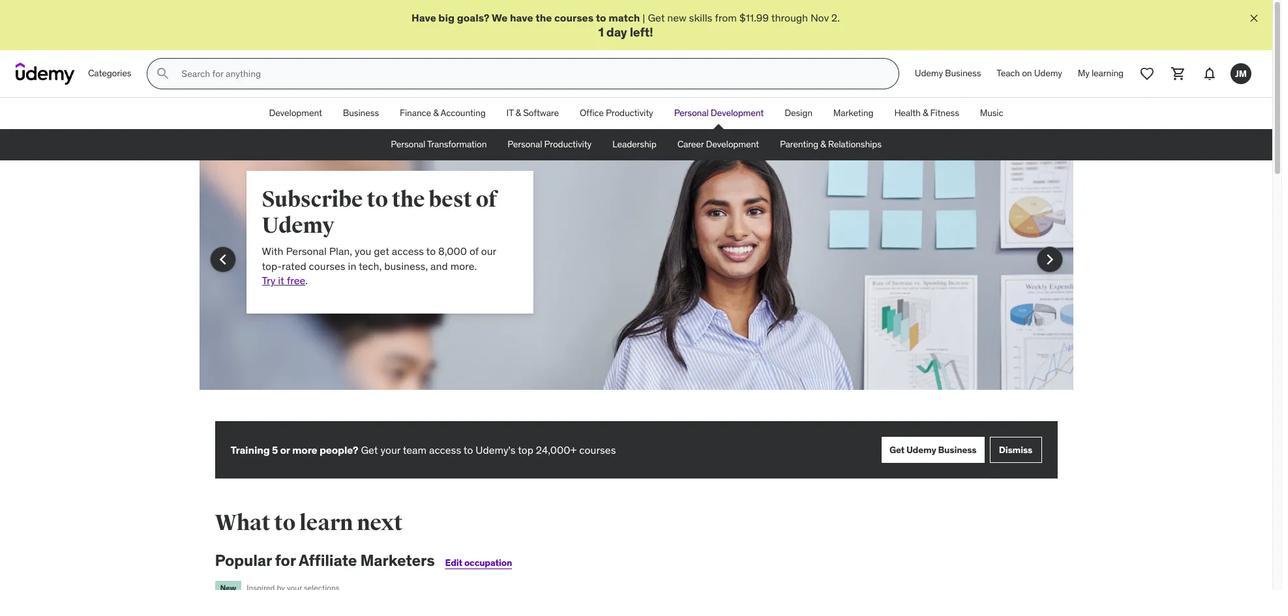 Task type: locate. For each thing, give the bounding box(es) containing it.
1 vertical spatial business
[[343, 107, 379, 119]]

business left finance
[[343, 107, 379, 119]]

development
[[269, 107, 322, 119], [711, 107, 764, 119], [706, 139, 759, 150]]

learn
[[299, 509, 353, 537]]

parenting & relationships
[[780, 139, 882, 150]]

personal up rated
[[286, 245, 327, 258]]

office productivity
[[580, 107, 653, 119]]

1 vertical spatial productivity
[[544, 139, 592, 150]]

courses right 24,000+
[[579, 443, 616, 457]]

& right health
[[923, 107, 928, 119]]

personal down finance
[[391, 139, 425, 150]]

business,
[[384, 259, 428, 272]]

submit search image
[[155, 66, 171, 82]]

1 horizontal spatial the
[[536, 11, 552, 24]]

1 horizontal spatial productivity
[[606, 107, 653, 119]]

popular for affiliate marketers
[[215, 551, 435, 571]]

of left our at the left top of the page
[[469, 245, 479, 258]]

marketing
[[833, 107, 873, 119]]

close image
[[1248, 12, 1261, 25]]

0 vertical spatial access
[[392, 245, 424, 258]]

for
[[275, 551, 296, 571]]

business up fitness on the right
[[945, 67, 981, 79]]

my learning
[[1078, 67, 1124, 79]]

fitness
[[930, 107, 959, 119]]

jm link
[[1225, 58, 1257, 89]]

courses
[[554, 11, 594, 24], [309, 259, 345, 272], [579, 443, 616, 457]]

more.
[[450, 259, 477, 272]]

relationships
[[828, 139, 882, 150]]

with
[[262, 245, 283, 258]]

0 horizontal spatial access
[[392, 245, 424, 258]]

leadership link
[[602, 129, 667, 161]]

development for personal development
[[711, 107, 764, 119]]

productivity
[[606, 107, 653, 119], [544, 139, 592, 150]]

the right have
[[536, 11, 552, 24]]

productivity up leadership
[[606, 107, 653, 119]]

jm
[[1235, 68, 1247, 79]]

udemy inside the subscribe to the best of udemy with personal plan, you get access to 8,000 of our top-rated courses in tech, business, and more. try it free .
[[262, 212, 334, 239]]

software
[[523, 107, 559, 119]]

& right the it in the top left of the page
[[516, 107, 521, 119]]

personal inside personal productivity link
[[508, 139, 542, 150]]

& right finance
[[433, 107, 439, 119]]

2.
[[831, 11, 840, 24]]

next image
[[1039, 249, 1060, 270]]

business link
[[332, 98, 389, 129]]

courses inside the have big goals? we have the courses to match | get new skills from $11.99 through nov 2. 1 day left!
[[554, 11, 594, 24]]

get inside get udemy business link
[[889, 444, 905, 456]]

teach on udemy link
[[989, 58, 1070, 89]]

productivity down "office"
[[544, 139, 592, 150]]

get inside the have big goals? we have the courses to match | get new skills from $11.99 through nov 2. 1 day left!
[[648, 11, 665, 24]]

courses down plan,
[[309, 259, 345, 272]]

development link
[[259, 98, 332, 129]]

personal inside the subscribe to the best of udemy with personal plan, you get access to 8,000 of our top-rated courses in tech, business, and more. try it free .
[[286, 245, 327, 258]]

edit occupation
[[445, 557, 512, 569]]

to up '1'
[[596, 11, 606, 24]]

rated
[[282, 259, 306, 272]]

parenting
[[780, 139, 818, 150]]

skills
[[689, 11, 712, 24]]

notifications image
[[1202, 66, 1218, 82]]

the
[[536, 11, 552, 24], [392, 186, 425, 213]]

wishlist image
[[1139, 66, 1155, 82]]

& inside 'link'
[[820, 139, 826, 150]]

new
[[667, 11, 687, 24]]

Search for anything text field
[[179, 63, 883, 85]]

carousel element
[[199, 129, 1073, 421]]

goals?
[[457, 11, 490, 24]]

training
[[231, 443, 270, 457]]

occupation
[[464, 557, 512, 569]]

0 horizontal spatial productivity
[[544, 139, 592, 150]]

1 vertical spatial courses
[[309, 259, 345, 272]]

& for software
[[516, 107, 521, 119]]

& for accounting
[[433, 107, 439, 119]]

&
[[433, 107, 439, 119], [516, 107, 521, 119], [923, 107, 928, 119], [820, 139, 826, 150]]

2 horizontal spatial get
[[889, 444, 905, 456]]

personal for personal productivity
[[508, 139, 542, 150]]

previous image
[[212, 249, 233, 270]]

the inside the have big goals? we have the courses to match | get new skills from $11.99 through nov 2. 1 day left!
[[536, 11, 552, 24]]

udemy's
[[476, 443, 516, 457]]

courses left match
[[554, 11, 594, 24]]

health
[[894, 107, 921, 119]]

of right best on the left
[[476, 186, 497, 213]]

udemy inside 'link'
[[1034, 67, 1062, 79]]

top
[[518, 443, 533, 457]]

music
[[980, 107, 1003, 119]]

personal inside personal development link
[[674, 107, 709, 119]]

& for relationships
[[820, 139, 826, 150]]

0 vertical spatial the
[[536, 11, 552, 24]]

accounting
[[441, 107, 486, 119]]

1 horizontal spatial get
[[648, 11, 665, 24]]

subscribe to the best of udemy with personal plan, you get access to 8,000 of our top-rated courses in tech, business, and more. try it free .
[[262, 186, 497, 287]]

design link
[[774, 98, 823, 129]]

personal transformation link
[[380, 129, 497, 161]]

access right 'team'
[[429, 443, 461, 457]]

try it free link
[[262, 274, 305, 287]]

0 horizontal spatial the
[[392, 186, 425, 213]]

1 vertical spatial the
[[392, 186, 425, 213]]

dismiss
[[999, 444, 1033, 456]]

0 vertical spatial productivity
[[606, 107, 653, 119]]

it & software link
[[496, 98, 569, 129]]

top-
[[262, 259, 282, 272]]

24,000+
[[536, 443, 577, 457]]

0 vertical spatial business
[[945, 67, 981, 79]]

udemy
[[915, 67, 943, 79], [1034, 67, 1062, 79], [262, 212, 334, 239], [906, 444, 936, 456]]

career development link
[[667, 129, 769, 161]]

& right parenting
[[820, 139, 826, 150]]

left!
[[630, 24, 653, 40]]

have
[[510, 11, 533, 24]]

teach on udemy
[[997, 67, 1062, 79]]

office
[[580, 107, 604, 119]]

the left best on the left
[[392, 186, 425, 213]]

you
[[355, 245, 371, 258]]

personal down it & software link
[[508, 139, 542, 150]]

udemy business link
[[907, 58, 989, 89]]

business
[[945, 67, 981, 79], [343, 107, 379, 119], [938, 444, 977, 456]]

0 vertical spatial courses
[[554, 11, 594, 24]]

1 vertical spatial of
[[469, 245, 479, 258]]

best
[[429, 186, 472, 213]]

marketing link
[[823, 98, 884, 129]]

1 horizontal spatial access
[[429, 443, 461, 457]]

business left dismiss
[[938, 444, 977, 456]]

have big goals? we have the courses to match | get new skills from $11.99 through nov 2. 1 day left!
[[412, 11, 840, 40]]

access up business,
[[392, 245, 424, 258]]

access
[[392, 245, 424, 258], [429, 443, 461, 457]]

music link
[[970, 98, 1014, 129]]

personal inside personal transformation link
[[391, 139, 425, 150]]

career
[[677, 139, 704, 150]]

personal up career on the top right
[[674, 107, 709, 119]]



Task type: describe. For each thing, give the bounding box(es) containing it.
nov
[[811, 11, 829, 24]]

tech,
[[359, 259, 382, 272]]

it
[[506, 107, 514, 119]]

health & fitness link
[[884, 98, 970, 129]]

personal for personal development
[[674, 107, 709, 119]]

.
[[305, 274, 308, 287]]

& for fitness
[[923, 107, 928, 119]]

my learning link
[[1070, 58, 1132, 89]]

courses inside the subscribe to the best of udemy with personal plan, you get access to 8,000 of our top-rated courses in tech, business, and more. try it free .
[[309, 259, 345, 272]]

on
[[1022, 67, 1032, 79]]

$11.99
[[739, 11, 769, 24]]

2 vertical spatial business
[[938, 444, 977, 456]]

dismiss button
[[990, 437, 1042, 463]]

we
[[492, 11, 508, 24]]

finance & accounting
[[400, 107, 486, 119]]

teach
[[997, 67, 1020, 79]]

8,000
[[438, 245, 467, 258]]

our
[[481, 245, 496, 258]]

udemy business
[[915, 67, 981, 79]]

match
[[609, 11, 640, 24]]

through
[[771, 11, 808, 24]]

personal productivity link
[[497, 129, 602, 161]]

team
[[403, 443, 427, 457]]

next
[[357, 509, 402, 537]]

productivity for personal productivity
[[544, 139, 592, 150]]

people?
[[319, 443, 358, 457]]

training 5 or more people? get your team access to udemy's top 24,000+ courses
[[231, 443, 616, 457]]

productivity for office productivity
[[606, 107, 653, 119]]

more
[[292, 443, 317, 457]]

design
[[785, 107, 812, 119]]

0 vertical spatial of
[[476, 186, 497, 213]]

office productivity link
[[569, 98, 664, 129]]

your
[[380, 443, 400, 457]]

to up and
[[426, 245, 436, 258]]

the inside the subscribe to the best of udemy with personal plan, you get access to 8,000 of our top-rated courses in tech, business, and more. try it free .
[[392, 186, 425, 213]]

personal development link
[[664, 98, 774, 129]]

|
[[643, 11, 645, 24]]

development for career development
[[706, 139, 759, 150]]

personal transformation
[[391, 139, 487, 150]]

health & fitness
[[894, 107, 959, 119]]

and
[[430, 259, 448, 272]]

it & software
[[506, 107, 559, 119]]

get udemy business
[[889, 444, 977, 456]]

free
[[287, 274, 305, 287]]

finance
[[400, 107, 431, 119]]

in
[[348, 259, 356, 272]]

edit
[[445, 557, 462, 569]]

try
[[262, 274, 275, 287]]

leadership
[[612, 139, 657, 150]]

2 vertical spatial courses
[[579, 443, 616, 457]]

from
[[715, 11, 737, 24]]

0 horizontal spatial get
[[361, 443, 378, 457]]

categories
[[88, 67, 131, 79]]

shopping cart with 0 items image
[[1171, 66, 1186, 82]]

career development
[[677, 139, 759, 150]]

finance & accounting link
[[389, 98, 496, 129]]

personal for personal transformation
[[391, 139, 425, 150]]

5
[[272, 443, 278, 457]]

to up the get
[[367, 186, 388, 213]]

parenting & relationships link
[[769, 129, 892, 161]]

transformation
[[427, 139, 487, 150]]

what to learn next
[[215, 509, 402, 537]]

personal development
[[674, 107, 764, 119]]

categories button
[[80, 58, 139, 89]]

plan,
[[329, 245, 352, 258]]

edit occupation button
[[445, 557, 512, 569]]

popular
[[215, 551, 272, 571]]

udemy image
[[16, 63, 75, 85]]

to up for
[[274, 509, 295, 537]]

1
[[598, 24, 604, 40]]

my
[[1078, 67, 1090, 79]]

big
[[438, 11, 455, 24]]

or
[[280, 443, 290, 457]]

learning
[[1092, 67, 1124, 79]]

1 vertical spatial access
[[429, 443, 461, 457]]

have
[[412, 11, 436, 24]]

to left udemy's on the bottom left
[[464, 443, 473, 457]]

to inside the have big goals? we have the courses to match | get new skills from $11.99 through nov 2. 1 day left!
[[596, 11, 606, 24]]

day
[[606, 24, 627, 40]]

access inside the subscribe to the best of udemy with personal plan, you get access to 8,000 of our top-rated courses in tech, business, and more. try it free .
[[392, 245, 424, 258]]

get udemy business link
[[882, 437, 984, 463]]

affiliate
[[299, 551, 357, 571]]

subscribe
[[262, 186, 363, 213]]

it
[[278, 274, 284, 287]]



Task type: vqa. For each thing, say whether or not it's contained in the screenshot.
We
yes



